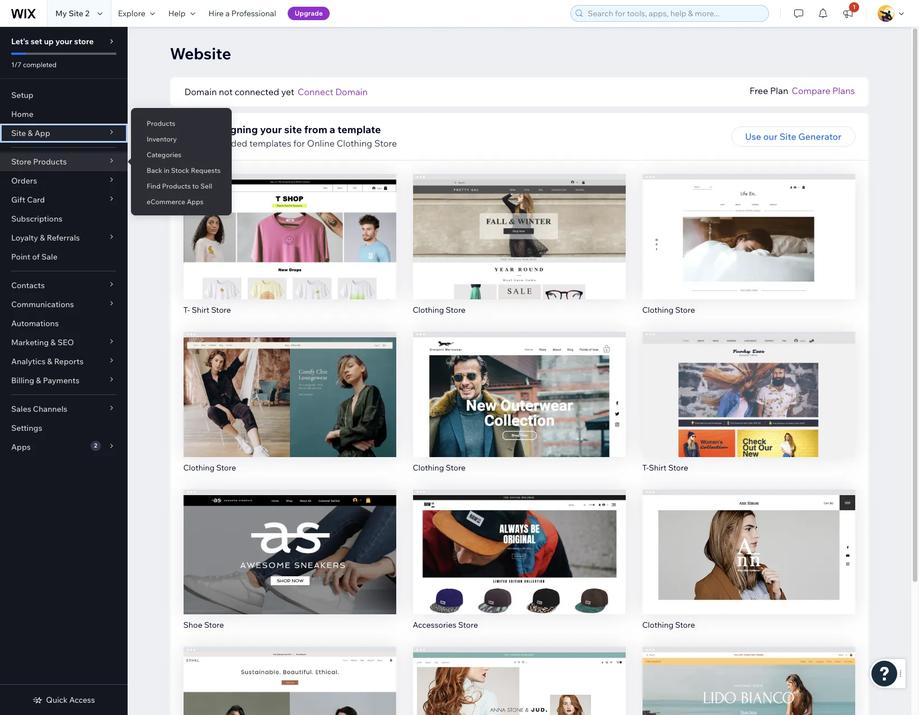 Task type: vqa. For each thing, say whether or not it's contained in the screenshot.
Connect Domain "button" at top left
yes



Task type: describe. For each thing, give the bounding box(es) containing it.
& for site
[[28, 128, 33, 138]]

automations link
[[0, 314, 128, 333]]

marketing
[[11, 338, 49, 348]]

start
[[183, 123, 208, 136]]

use our site generator button
[[732, 127, 855, 147]]

1/7 completed
[[11, 60, 57, 69]]

loyalty & referrals button
[[0, 228, 128, 247]]

t-shirt store
[[642, 463, 688, 473]]

domain not connected yet connect domain
[[184, 86, 368, 97]]

not
[[219, 86, 233, 97]]

sales
[[11, 404, 31, 414]]

subscriptions
[[11, 214, 62, 224]]

& for marketing
[[51, 338, 56, 348]]

analytics & reports
[[11, 357, 84, 367]]

find
[[147, 182, 161, 190]]

apps inside ecommerce apps link
[[187, 198, 204, 206]]

shirt for t- shirt store
[[192, 305, 209, 315]]

free
[[750, 85, 768, 96]]

sales channels button
[[0, 400, 128, 419]]

card
[[27, 195, 45, 205]]

2 domain from the left
[[335, 86, 368, 97]]

let's set up your store
[[11, 36, 94, 46]]

analytics
[[11, 357, 45, 367]]

connect
[[298, 86, 333, 97]]

setup
[[11, 90, 33, 100]]

sales channels
[[11, 404, 67, 414]]

t- for t- shirt store
[[183, 305, 190, 315]]

site
[[284, 123, 302, 136]]

billing
[[11, 376, 34, 386]]

site inside popup button
[[11, 128, 26, 138]]

t- for t-shirt store
[[642, 463, 649, 473]]

communications
[[11, 300, 74, 310]]

1 horizontal spatial site
[[69, 8, 83, 18]]

store products button
[[0, 152, 128, 171]]

plans
[[833, 85, 855, 96]]

a inside start designing your site from a template recommended templates for online clothing store
[[330, 123, 335, 136]]

apps inside sidebar element
[[11, 442, 31, 452]]

professional
[[232, 8, 276, 18]]

settings
[[11, 423, 42, 433]]

website
[[170, 44, 231, 63]]

0 vertical spatial a
[[226, 8, 230, 18]]

set
[[31, 36, 42, 46]]

categories
[[147, 151, 181, 159]]

sale
[[41, 252, 58, 262]]

2 inside sidebar element
[[94, 442, 97, 450]]

clothing inside start designing your site from a template recommended templates for online clothing store
[[337, 138, 372, 149]]

templates
[[249, 138, 291, 149]]

quick access
[[46, 695, 95, 705]]

access
[[69, 695, 95, 705]]

accessories store
[[413, 620, 478, 631]]

0 vertical spatial 2
[[85, 8, 89, 18]]

home link
[[0, 105, 128, 124]]

1 button
[[836, 0, 860, 27]]

& for analytics
[[47, 357, 52, 367]]

ecommerce apps
[[147, 198, 204, 206]]

to
[[192, 182, 199, 190]]

automations
[[11, 319, 59, 329]]

hire a professional link
[[202, 0, 283, 27]]

orders
[[11, 176, 37, 186]]

of
[[32, 252, 40, 262]]

store products
[[11, 157, 67, 167]]

my site 2
[[55, 8, 89, 18]]

find products to sell link
[[131, 177, 232, 196]]

1 domain from the left
[[184, 86, 217, 97]]

let's
[[11, 36, 29, 46]]

hire a professional
[[209, 8, 276, 18]]

compare
[[792, 85, 831, 96]]

hire
[[209, 8, 224, 18]]

shoe
[[183, 620, 202, 631]]

online
[[307, 138, 335, 149]]

back
[[147, 166, 162, 175]]

find products to sell
[[147, 182, 212, 190]]

help button
[[162, 0, 202, 27]]

use our site generator
[[745, 131, 842, 142]]

seo
[[57, 338, 74, 348]]

template
[[338, 123, 381, 136]]

gift card button
[[0, 190, 128, 209]]

accessories
[[413, 620, 457, 631]]

generator
[[798, 131, 842, 142]]



Task type: locate. For each thing, give the bounding box(es) containing it.
0 horizontal spatial shirt
[[192, 305, 209, 315]]

billing & payments button
[[0, 371, 128, 390]]

contacts
[[11, 280, 45, 291]]

up
[[44, 36, 54, 46]]

start designing your site from a template recommended templates for online clothing store
[[183, 123, 397, 149]]

help
[[168, 8, 186, 18]]

apps down settings
[[11, 442, 31, 452]]

1 horizontal spatial 2
[[94, 442, 97, 450]]

1 vertical spatial products
[[33, 157, 67, 167]]

products for find products to sell
[[162, 182, 191, 190]]

communications button
[[0, 295, 128, 314]]

marketing & seo button
[[0, 333, 128, 352]]

& left seo
[[51, 338, 56, 348]]

site down home
[[11, 128, 26, 138]]

& inside site & app popup button
[[28, 128, 33, 138]]

setup link
[[0, 86, 128, 105]]

1 vertical spatial apps
[[11, 442, 31, 452]]

0 vertical spatial your
[[55, 36, 72, 46]]

& for loyalty
[[40, 233, 45, 243]]

your
[[55, 36, 72, 46], [260, 123, 282, 136]]

in
[[164, 166, 170, 175]]

0 horizontal spatial a
[[226, 8, 230, 18]]

shoe store
[[183, 620, 224, 631]]

shirt
[[192, 305, 209, 315], [649, 463, 667, 473]]

1 horizontal spatial domain
[[335, 86, 368, 97]]

contacts button
[[0, 276, 128, 295]]

loyalty & referrals
[[11, 233, 80, 243]]

store
[[74, 36, 94, 46]]

inventory link
[[131, 130, 232, 149]]

products inside popup button
[[33, 157, 67, 167]]

site inside button
[[780, 131, 796, 142]]

your up templates
[[260, 123, 282, 136]]

your inside start designing your site from a template recommended templates for online clothing store
[[260, 123, 282, 136]]

1 vertical spatial a
[[330, 123, 335, 136]]

completed
[[23, 60, 57, 69]]

2 down settings link
[[94, 442, 97, 450]]

1 horizontal spatial a
[[330, 123, 335, 136]]

products for store products
[[33, 157, 67, 167]]

your right the 'up' on the top
[[55, 36, 72, 46]]

store inside the store products popup button
[[11, 157, 31, 167]]

referrals
[[47, 233, 80, 243]]

from
[[304, 123, 327, 136]]

0 horizontal spatial your
[[55, 36, 72, 46]]

home
[[11, 109, 33, 119]]

2
[[85, 8, 89, 18], [94, 442, 97, 450]]

1 vertical spatial your
[[260, 123, 282, 136]]

0 horizontal spatial domain
[[184, 86, 217, 97]]

store
[[374, 138, 397, 149], [11, 157, 31, 167], [211, 305, 231, 315], [446, 305, 466, 315], [675, 305, 695, 315], [216, 463, 236, 473], [446, 463, 466, 473], [668, 463, 688, 473], [204, 620, 224, 631], [458, 620, 478, 631], [675, 620, 695, 631]]

subscriptions link
[[0, 209, 128, 228]]

loyalty
[[11, 233, 38, 243]]

clothing store
[[413, 305, 466, 315], [642, 305, 695, 315], [183, 463, 236, 473], [413, 463, 466, 473], [642, 620, 695, 631]]

& inside analytics & reports popup button
[[47, 357, 52, 367]]

& left app
[[28, 128, 33, 138]]

0 vertical spatial apps
[[187, 198, 204, 206]]

& right billing
[[36, 376, 41, 386]]

analytics & reports button
[[0, 352, 128, 371]]

point of sale link
[[0, 247, 128, 266]]

products
[[147, 119, 175, 128], [33, 157, 67, 167], [162, 182, 191, 190]]

sidebar element
[[0, 27, 128, 715]]

yet
[[281, 86, 294, 97]]

products up inventory
[[147, 119, 175, 128]]

a right 'from' in the left top of the page
[[330, 123, 335, 136]]

products link
[[131, 114, 232, 133]]

Search for tools, apps, help & more... field
[[584, 6, 765, 21]]

domain left not
[[184, 86, 217, 97]]

1 vertical spatial t-
[[642, 463, 649, 473]]

use
[[745, 131, 761, 142]]

sell
[[200, 182, 212, 190]]

your inside sidebar element
[[55, 36, 72, 46]]

connected
[[235, 86, 279, 97]]

quick access button
[[33, 695, 95, 705]]

edit button
[[266, 218, 313, 238], [496, 218, 543, 238], [725, 218, 772, 238], [266, 375, 313, 396], [496, 375, 543, 396], [725, 375, 772, 396], [266, 533, 313, 553], [496, 533, 543, 553], [725, 533, 772, 553], [266, 691, 313, 711], [496, 691, 543, 711], [725, 691, 772, 711]]

settings link
[[0, 419, 128, 438]]

payments
[[43, 376, 79, 386]]

2 horizontal spatial site
[[780, 131, 796, 142]]

domain
[[184, 86, 217, 97], [335, 86, 368, 97]]

products up ecommerce apps
[[162, 182, 191, 190]]

for
[[293, 138, 305, 149]]

quick
[[46, 695, 68, 705]]

0 horizontal spatial 2
[[85, 8, 89, 18]]

reports
[[54, 357, 84, 367]]

& inside marketing & seo popup button
[[51, 338, 56, 348]]

site
[[69, 8, 83, 18], [11, 128, 26, 138], [780, 131, 796, 142]]

&
[[28, 128, 33, 138], [40, 233, 45, 243], [51, 338, 56, 348], [47, 357, 52, 367], [36, 376, 41, 386]]

shirt for t-shirt store
[[649, 463, 667, 473]]

ecommerce apps link
[[131, 193, 232, 212]]

& right loyalty
[[40, 233, 45, 243]]

designing
[[210, 123, 258, 136]]

gift card
[[11, 195, 45, 205]]

site & app button
[[0, 124, 128, 143]]

1
[[853, 3, 856, 11]]

a right the hire
[[226, 8, 230, 18]]

store inside start designing your site from a template recommended templates for online clothing store
[[374, 138, 397, 149]]

back in stock requests link
[[131, 161, 232, 180]]

0 horizontal spatial site
[[11, 128, 26, 138]]

connect domain button
[[298, 85, 368, 99]]

0 horizontal spatial apps
[[11, 442, 31, 452]]

stock
[[171, 166, 189, 175]]

domain right connect
[[335, 86, 368, 97]]

1 horizontal spatial shirt
[[649, 463, 667, 473]]

categories link
[[131, 146, 232, 165]]

recommended
[[183, 138, 247, 149]]

apps
[[187, 198, 204, 206], [11, 442, 31, 452]]

my
[[55, 8, 67, 18]]

site right my
[[69, 8, 83, 18]]

0 vertical spatial t-
[[183, 305, 190, 315]]

upgrade
[[295, 9, 323, 17]]

clothing
[[337, 138, 372, 149], [413, 305, 444, 315], [642, 305, 674, 315], [183, 463, 215, 473], [413, 463, 444, 473], [642, 620, 674, 631]]

site right our
[[780, 131, 796, 142]]

2 right my
[[85, 8, 89, 18]]

marketing & seo
[[11, 338, 74, 348]]

1 horizontal spatial your
[[260, 123, 282, 136]]

t-
[[183, 305, 190, 315], [642, 463, 649, 473]]

products up orders dropdown button
[[33, 157, 67, 167]]

t- shirt store
[[183, 305, 231, 315]]

apps down to
[[187, 198, 204, 206]]

requests
[[191, 166, 221, 175]]

1 horizontal spatial apps
[[187, 198, 204, 206]]

site & app
[[11, 128, 50, 138]]

1 vertical spatial shirt
[[649, 463, 667, 473]]

explore
[[118, 8, 145, 18]]

view
[[279, 246, 300, 257], [509, 246, 530, 257], [738, 246, 759, 257], [279, 403, 300, 415], [509, 403, 530, 415], [738, 403, 759, 415], [279, 561, 300, 572], [509, 561, 530, 572], [738, 561, 759, 572]]

gift
[[11, 195, 25, 205]]

orders button
[[0, 171, 128, 190]]

1 vertical spatial 2
[[94, 442, 97, 450]]

1/7
[[11, 60, 21, 69]]

compare plans button
[[792, 84, 855, 97]]

0 vertical spatial products
[[147, 119, 175, 128]]

billing & payments
[[11, 376, 79, 386]]

0 horizontal spatial t-
[[183, 305, 190, 315]]

& inside loyalty & referrals "dropdown button"
[[40, 233, 45, 243]]

channels
[[33, 404, 67, 414]]

free plan compare plans
[[750, 85, 855, 96]]

& left reports
[[47, 357, 52, 367]]

2 vertical spatial products
[[162, 182, 191, 190]]

& inside billing & payments dropdown button
[[36, 376, 41, 386]]

& for billing
[[36, 376, 41, 386]]

0 vertical spatial shirt
[[192, 305, 209, 315]]

point
[[11, 252, 30, 262]]

1 horizontal spatial t-
[[642, 463, 649, 473]]



